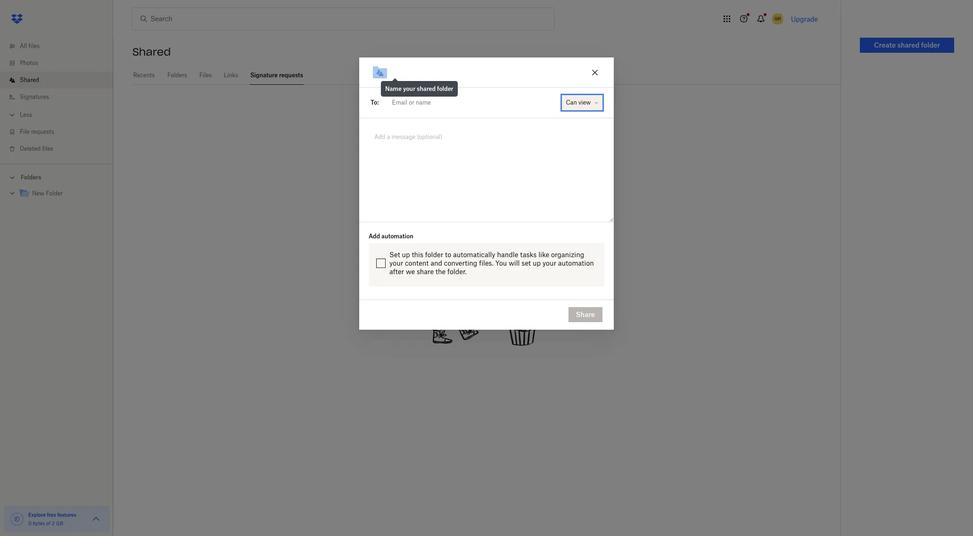Task type: describe. For each thing, give the bounding box(es) containing it.
shared list item
[[0, 72, 113, 89]]

create shared folder
[[874, 41, 940, 49]]

no
[[391, 125, 405, 138]]

photos
[[20, 59, 38, 66]]

0 vertical spatial shared
[[132, 45, 171, 58]]

after
[[389, 268, 404, 276]]

signature requests
[[250, 72, 303, 79]]

share button
[[568, 308, 602, 323]]

all
[[20, 42, 27, 49]]

files link
[[199, 66, 212, 83]]

your right name
[[403, 85, 415, 92]]

file requests link
[[8, 124, 113, 140]]

will
[[509, 259, 520, 267]]

folders button
[[0, 170, 113, 184]]

explore free features 0 bytes of 2 gb
[[28, 512, 76, 527]]

file
[[20, 128, 30, 135]]

all files
[[20, 42, 40, 49]]

your up after
[[389, 259, 403, 267]]

1 horizontal spatial folders
[[167, 72, 187, 79]]

signatures
[[20, 93, 49, 100]]

2
[[52, 521, 55, 527]]

bytes
[[33, 521, 45, 527]]

0 horizontal spatial up
[[402, 251, 410, 259]]

shared inside sharing modal dialog
[[417, 85, 436, 92]]

signature requests link
[[250, 66, 304, 83]]

1 horizontal spatial up
[[533, 259, 541, 267]]

to:
[[371, 99, 379, 106]]

less
[[20, 111, 32, 118]]

you
[[495, 259, 507, 267]]

create shared folder button
[[860, 38, 954, 53]]

set up this folder to automatically handle tasks like organizing your content and converting files. you will set up your automation after we share the folder.
[[389, 251, 594, 276]]

can
[[566, 99, 577, 106]]

files
[[199, 72, 212, 79]]

2 horizontal spatial requests
[[462, 125, 511, 138]]

add automation
[[369, 233, 413, 240]]

set
[[522, 259, 531, 267]]

Add a message (optional) text field
[[371, 130, 602, 151]]

folder for set up this folder to automatically handle tasks like organizing your content and converting files. you will set up your automation after we share the folder.
[[425, 251, 443, 259]]

free
[[47, 512, 56, 518]]

dropbox image
[[8, 9, 26, 28]]

to
[[445, 251, 451, 259]]

create
[[874, 41, 896, 49]]

sharing modal dialog
[[359, 57, 614, 405]]

organizing
[[551, 251, 584, 259]]

links link
[[223, 66, 239, 83]]

folders inside button
[[21, 174, 41, 181]]

in
[[514, 125, 523, 138]]

and
[[431, 259, 442, 267]]

photos link
[[8, 55, 113, 72]]

no signature requests in progress
[[391, 125, 575, 138]]

shared inside button
[[897, 41, 919, 49]]

share
[[576, 311, 595, 319]]

recents
[[133, 72, 155, 79]]

folder.
[[447, 268, 466, 276]]

like
[[538, 251, 549, 259]]

upgrade link
[[791, 15, 818, 23]]

deleted
[[20, 145, 41, 152]]

features
[[57, 512, 76, 518]]

automatically
[[453, 251, 495, 259]]

automation inside set up this folder to automatically handle tasks like organizing your content and converting files. you will set up your automation after we share the folder.
[[558, 259, 594, 267]]

all files link
[[8, 38, 113, 55]]

explore
[[28, 512, 46, 518]]

we
[[406, 268, 415, 276]]

view
[[578, 99, 591, 106]]

0 horizontal spatial automation
[[381, 233, 413, 240]]

new
[[32, 190, 44, 197]]



Task type: vqa. For each thing, say whether or not it's contained in the screenshot.
content
yes



Task type: locate. For each thing, give the bounding box(es) containing it.
up
[[402, 251, 410, 259], [533, 259, 541, 267]]

gb
[[56, 521, 63, 527]]

files right "all"
[[29, 42, 40, 49]]

folder for name your shared folder
[[437, 85, 453, 92]]

1 horizontal spatial requests
[[279, 72, 303, 79]]

files
[[29, 42, 40, 49], [42, 145, 53, 152]]

requests inside list
[[31, 128, 54, 135]]

automation
[[381, 233, 413, 240], [558, 259, 594, 267]]

requests for file requests
[[31, 128, 54, 135]]

1 horizontal spatial shared
[[897, 41, 919, 49]]

1 horizontal spatial shared
[[132, 45, 171, 58]]

name your shared folder
[[385, 85, 453, 92]]

folder
[[46, 190, 63, 197]]

0 vertical spatial folder
[[921, 41, 940, 49]]

share
[[417, 268, 434, 276]]

folder up and
[[425, 251, 443, 259]]

1 vertical spatial shared
[[20, 76, 39, 83]]

0 horizontal spatial files
[[29, 42, 40, 49]]

converting
[[444, 259, 477, 267]]

files for deleted files
[[42, 145, 53, 152]]

0 vertical spatial up
[[402, 251, 410, 259]]

shared
[[897, 41, 919, 49], [417, 85, 436, 92]]

automation up set
[[381, 233, 413, 240]]

files right deleted
[[42, 145, 53, 152]]

can view
[[566, 99, 591, 106]]

shared right name
[[417, 85, 436, 92]]

of
[[46, 521, 50, 527]]

shared right create
[[897, 41, 919, 49]]

quota usage element
[[9, 512, 25, 527]]

requests for signature requests
[[279, 72, 303, 79]]

your
[[403, 85, 415, 92], [389, 259, 403, 267], [543, 259, 556, 267]]

set
[[389, 251, 400, 259]]

shared link
[[8, 72, 113, 89]]

folder inside button
[[921, 41, 940, 49]]

deleted files
[[20, 145, 53, 152]]

folders
[[167, 72, 187, 79], [21, 174, 41, 181]]

links
[[224, 72, 238, 79]]

signature
[[250, 72, 278, 79]]

your down like
[[543, 259, 556, 267]]

folder
[[921, 41, 940, 49], [437, 85, 453, 92], [425, 251, 443, 259]]

name
[[385, 85, 402, 92]]

1 vertical spatial folder
[[437, 85, 453, 92]]

Name your shared folder text field
[[400, 67, 582, 78]]

recents link
[[132, 66, 155, 83]]

add
[[369, 233, 380, 240]]

shared inside 'link'
[[20, 76, 39, 83]]

progress
[[527, 125, 575, 138]]

signature
[[409, 125, 459, 138]]

requests down contact name field
[[462, 125, 511, 138]]

files.
[[479, 259, 494, 267]]

Contact name field
[[388, 95, 557, 110]]

deleted files link
[[8, 140, 113, 157]]

requests right the signature on the left of the page
[[279, 72, 303, 79]]

handle
[[497, 251, 518, 259]]

0 horizontal spatial folders
[[21, 174, 41, 181]]

new folder link
[[19, 188, 106, 200]]

content
[[405, 259, 429, 267]]

0 vertical spatial files
[[29, 42, 40, 49]]

requests right file
[[31, 128, 54, 135]]

0 vertical spatial shared
[[897, 41, 919, 49]]

signatures link
[[8, 89, 113, 106]]

0 horizontal spatial requests
[[31, 128, 54, 135]]

folder up contact name field
[[437, 85, 453, 92]]

folders left the files
[[167, 72, 187, 79]]

list containing all files
[[0, 32, 113, 164]]

automation down the organizing
[[558, 259, 594, 267]]

folder inside set up this folder to automatically handle tasks like organizing your content and converting files. you will set up your automation after we share the folder.
[[425, 251, 443, 259]]

less image
[[8, 110, 17, 120]]

requests
[[279, 72, 303, 79], [462, 125, 511, 138], [31, 128, 54, 135]]

1 horizontal spatial files
[[42, 145, 53, 152]]

tab list containing recents
[[132, 66, 841, 85]]

1 vertical spatial shared
[[417, 85, 436, 92]]

shared up the recents link
[[132, 45, 171, 58]]

shared down photos
[[20, 76, 39, 83]]

folders up new
[[21, 174, 41, 181]]

list
[[0, 32, 113, 164]]

upgrade
[[791, 15, 818, 23]]

this
[[412, 251, 423, 259]]

files for all files
[[29, 42, 40, 49]]

0 vertical spatial folders
[[167, 72, 187, 79]]

1 vertical spatial files
[[42, 145, 53, 152]]

shared
[[132, 45, 171, 58], [20, 76, 39, 83]]

folders link
[[167, 66, 188, 83]]

1 vertical spatial automation
[[558, 259, 594, 267]]

0
[[28, 521, 31, 527]]

2 vertical spatial folder
[[425, 251, 443, 259]]

file requests
[[20, 128, 54, 135]]

the
[[436, 268, 446, 276]]

1 vertical spatial up
[[533, 259, 541, 267]]

can view button
[[562, 95, 602, 110]]

illustration of an empty shelf image
[[412, 207, 553, 348]]

tab list
[[132, 66, 841, 85]]

0 horizontal spatial shared
[[417, 85, 436, 92]]

new folder
[[32, 190, 63, 197]]

1 horizontal spatial automation
[[558, 259, 594, 267]]

1 vertical spatial folders
[[21, 174, 41, 181]]

0 horizontal spatial shared
[[20, 76, 39, 83]]

None field
[[379, 93, 559, 112]]

folder right create
[[921, 41, 940, 49]]

0 vertical spatial automation
[[381, 233, 413, 240]]

tasks
[[520, 251, 537, 259]]



